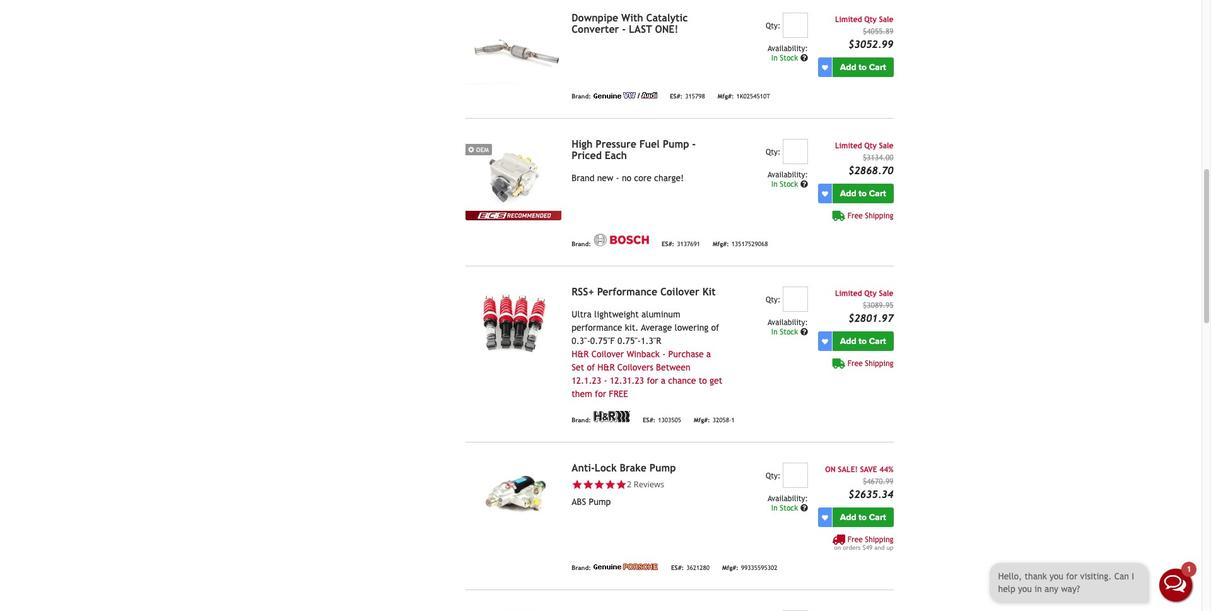 Task type: vqa. For each thing, say whether or not it's contained in the screenshot.
Adapter to the top
no



Task type: locate. For each thing, give the bounding box(es) containing it.
0 vertical spatial free
[[848, 212, 863, 220]]

1 vertical spatial shipping
[[866, 359, 894, 368]]

0 vertical spatial h&r
[[572, 349, 589, 359]]

rss+ performance coilover kit link
[[572, 286, 716, 298]]

limited inside limited qty sale $3089.95 $2801.97
[[836, 289, 863, 298]]

mfg#: left '13517529068'
[[713, 240, 730, 247]]

free down $2868.70
[[848, 212, 863, 220]]

4 add from the top
[[841, 512, 857, 523]]

free shipping down $2868.70
[[848, 212, 894, 220]]

3 free from the top
[[848, 535, 863, 544]]

add to cart down $2868.70
[[841, 188, 887, 199]]

1 add to cart from the top
[[841, 62, 887, 73]]

sale up $3134.00
[[880, 142, 894, 150]]

4 in stock from the top
[[772, 504, 801, 513]]

a down "between"
[[661, 376, 666, 386]]

1 star image from the left
[[572, 479, 583, 490]]

question circle image for $2868.70
[[801, 181, 809, 188]]

32058-
[[713, 417, 732, 424]]

add to cart down $3052.99
[[841, 62, 887, 73]]

add to cart button for $2801.97
[[833, 332, 894, 351]]

coilover down 0.75"f at the bottom of the page
[[592, 349, 624, 359]]

3 star image from the left
[[594, 479, 605, 490]]

add down $2868.70
[[841, 188, 857, 199]]

add
[[841, 62, 857, 73], [841, 188, 857, 199], [841, 336, 857, 347], [841, 512, 857, 523]]

coilover
[[661, 286, 700, 298], [592, 349, 624, 359]]

brand: for high
[[572, 240, 591, 247]]

es#: left 3137691 at the top right
[[662, 240, 675, 247]]

3 stock from the top
[[780, 328, 799, 337]]

pump up reviews
[[650, 462, 676, 474]]

1 in stock from the top
[[772, 54, 801, 63]]

es#: left 315798 at the top right
[[670, 93, 683, 100]]

add to cart for $2635.34
[[841, 512, 887, 523]]

1 vertical spatial for
[[595, 389, 607, 399]]

2 cart from the top
[[870, 188, 887, 199]]

limited up $2868.70
[[836, 142, 863, 150]]

1 vertical spatial question circle image
[[801, 328, 809, 336]]

cart down the $2801.97
[[870, 336, 887, 347]]

- right 12.1.23
[[604, 376, 608, 386]]

4 brand: from the top
[[572, 564, 591, 571]]

on
[[826, 465, 836, 474]]

limited for $3052.99
[[836, 15, 863, 24]]

a
[[707, 349, 712, 359], [661, 376, 666, 386]]

limited inside limited qty sale $3134.00 $2868.70
[[836, 142, 863, 150]]

3 in from the top
[[772, 328, 778, 337]]

shipping inside free shipping on orders $49 and up
[[866, 535, 894, 544]]

pump
[[663, 138, 690, 150], [650, 462, 676, 474], [589, 497, 611, 507]]

coilover left kit
[[661, 286, 700, 298]]

add to cart for $2801.97
[[841, 336, 887, 347]]

brake
[[620, 462, 647, 474]]

to down $2868.70
[[859, 188, 867, 199]]

question circle image for $2801.97
[[801, 328, 809, 336]]

1 limited from the top
[[836, 15, 863, 24]]

1 vertical spatial of
[[587, 362, 595, 373]]

no
[[622, 173, 632, 183]]

0 vertical spatial add to wish list image
[[822, 64, 829, 71]]

qty up '$3089.95'
[[865, 289, 877, 298]]

2 vertical spatial free
[[848, 535, 863, 544]]

mfg#: 13517529068
[[713, 240, 768, 247]]

stock for anti-lock brake pump
[[780, 504, 799, 513]]

to down the $2801.97
[[859, 336, 867, 347]]

1 horizontal spatial for
[[647, 376, 659, 386]]

qty for $2801.97
[[865, 289, 877, 298]]

- right fuel
[[693, 138, 696, 150]]

1 vertical spatial h&r
[[598, 362, 615, 373]]

2 reviews link
[[572, 479, 723, 490], [627, 479, 665, 490]]

add to cart button down the $2801.97
[[833, 332, 894, 351]]

2 in from the top
[[772, 180, 778, 189]]

2 vertical spatial qty
[[865, 289, 877, 298]]

0 vertical spatial coilover
[[661, 286, 700, 298]]

add to wish list image
[[822, 64, 829, 71], [822, 190, 829, 197], [822, 338, 829, 344]]

1 vertical spatial question circle image
[[801, 504, 809, 512]]

- inside downpipe with catalytic converter - last one!
[[623, 23, 626, 35]]

3 availability: from the top
[[768, 318, 809, 327]]

2
[[627, 479, 632, 490]]

ultra
[[572, 309, 592, 320]]

coilover inside ultra lightweight aluminum performance kit. average lowering of 0.3"-0.75"f 0.75"-1.3"r h&r coilover winback - purchase a set of h&r coilovers between 12.1.23 - 12.31.23 for a chance to get them for free
[[592, 349, 624, 359]]

abs pump
[[572, 497, 611, 507]]

es#: left 1303505
[[643, 417, 656, 424]]

h&r up 12.1.23
[[598, 362, 615, 373]]

0 vertical spatial qty
[[865, 15, 877, 24]]

2 stock from the top
[[780, 180, 799, 189]]

0 vertical spatial question circle image
[[801, 181, 809, 188]]

2 in stock from the top
[[772, 180, 801, 189]]

free right on
[[848, 535, 863, 544]]

sale inside limited qty sale $3134.00 $2868.70
[[880, 142, 894, 150]]

cart for $2868.70
[[870, 188, 887, 199]]

4 availability: from the top
[[768, 494, 809, 503]]

of right lowering
[[712, 323, 720, 333]]

downpipe with catalytic converter - last one! link
[[572, 12, 688, 35]]

4 qty: from the top
[[766, 472, 781, 480]]

qty up $3134.00
[[865, 142, 877, 150]]

2 brand: from the top
[[572, 240, 591, 247]]

2 2 reviews link from the left
[[627, 479, 665, 490]]

1 sale from the top
[[880, 15, 894, 24]]

1 horizontal spatial coilover
[[661, 286, 700, 298]]

to for $2868.70
[[859, 188, 867, 199]]

$49
[[863, 544, 873, 551]]

cart
[[870, 62, 887, 73], [870, 188, 887, 199], [870, 336, 887, 347], [870, 512, 887, 523]]

for down the coilovers
[[647, 376, 659, 386]]

cart down the $2635.34
[[870, 512, 887, 523]]

aluminum
[[642, 309, 681, 320]]

to left 'get'
[[699, 376, 707, 386]]

add to cart button down the $2635.34
[[833, 508, 894, 527]]

2 shipping from the top
[[866, 359, 894, 368]]

free shipping for $2801.97
[[848, 359, 894, 368]]

h&r
[[572, 349, 589, 359], [598, 362, 615, 373]]

3 sale from the top
[[880, 289, 894, 298]]

to for $2801.97
[[859, 336, 867, 347]]

availability: for rss+ performance coilover kit
[[768, 318, 809, 327]]

1 question circle image from the top
[[801, 181, 809, 188]]

of right set
[[587, 362, 595, 373]]

ecs tuning recommends this product. image
[[466, 211, 562, 220]]

high
[[572, 138, 593, 150]]

1 qty from the top
[[865, 15, 877, 24]]

3 brand: from the top
[[572, 417, 591, 424]]

1 stock from the top
[[780, 54, 799, 63]]

$2635.34
[[849, 489, 894, 501]]

3 qty: from the top
[[766, 296, 781, 304]]

lowering
[[675, 323, 709, 333]]

$4055.89
[[864, 27, 894, 36]]

add down the $2801.97
[[841, 336, 857, 347]]

3 add to wish list image from the top
[[822, 338, 829, 344]]

$3089.95
[[864, 301, 894, 310]]

add to wish list image for $3052.99
[[822, 64, 829, 71]]

-
[[623, 23, 626, 35], [693, 138, 696, 150], [616, 173, 620, 183], [663, 349, 666, 359], [604, 376, 608, 386]]

0 vertical spatial question circle image
[[801, 54, 809, 62]]

limited up $3052.99
[[836, 15, 863, 24]]

0 vertical spatial shipping
[[866, 212, 894, 220]]

2 question circle image from the top
[[801, 328, 809, 336]]

1 horizontal spatial a
[[707, 349, 712, 359]]

h&r down 0.3"-
[[572, 349, 589, 359]]

0 horizontal spatial h&r
[[572, 349, 589, 359]]

- left last
[[623, 23, 626, 35]]

cart down $2868.70
[[870, 188, 887, 199]]

h&r - corporate logo image
[[594, 411, 631, 422]]

qty: for anti-lock brake pump
[[766, 472, 781, 480]]

2 add to cart from the top
[[841, 188, 887, 199]]

shipping for $2801.97
[[866, 359, 894, 368]]

add to cart button for $3052.99
[[833, 58, 894, 77]]

1 free shipping from the top
[[848, 212, 894, 220]]

brand: down the them
[[572, 417, 591, 424]]

3 qty from the top
[[865, 289, 877, 298]]

es#:
[[670, 93, 683, 100], [662, 240, 675, 247], [643, 417, 656, 424], [672, 564, 684, 571]]

4 add to cart from the top
[[841, 512, 887, 523]]

shipping down $2868.70
[[866, 212, 894, 220]]

0 vertical spatial for
[[647, 376, 659, 386]]

shipping right orders
[[866, 535, 894, 544]]

3 limited from the top
[[836, 289, 863, 298]]

1 vertical spatial qty
[[865, 142, 877, 150]]

add to cart button down $3052.99
[[833, 58, 894, 77]]

anti-lock brake pump
[[572, 462, 676, 474]]

1 horizontal spatial h&r
[[598, 362, 615, 373]]

2 add from the top
[[841, 188, 857, 199]]

1 vertical spatial a
[[661, 376, 666, 386]]

sale inside limited qty sale $3089.95 $2801.97
[[880, 289, 894, 298]]

limited
[[836, 15, 863, 24], [836, 142, 863, 150], [836, 289, 863, 298]]

qty inside limited qty sale $3134.00 $2868.70
[[865, 142, 877, 150]]

3 shipping from the top
[[866, 535, 894, 544]]

add to cart down the $2801.97
[[841, 336, 887, 347]]

sale up '$3089.95'
[[880, 289, 894, 298]]

0 vertical spatial pump
[[663, 138, 690, 150]]

3 add to cart button from the top
[[833, 332, 894, 351]]

brand: left genuine volkswagen audi - corporate logo
[[572, 93, 591, 100]]

3 add to cart from the top
[[841, 336, 887, 347]]

add to cart button
[[833, 58, 894, 77], [833, 184, 894, 203], [833, 332, 894, 351], [833, 508, 894, 527]]

limited up the $2801.97
[[836, 289, 863, 298]]

rss+
[[572, 286, 594, 298]]

for left free
[[595, 389, 607, 399]]

2 free shipping from the top
[[848, 359, 894, 368]]

average
[[642, 323, 672, 333]]

0 vertical spatial free shipping
[[848, 212, 894, 220]]

2 add to wish list image from the top
[[822, 190, 829, 197]]

limited inside limited qty sale $4055.89 $3052.99
[[836, 15, 863, 24]]

in
[[772, 54, 778, 63], [772, 180, 778, 189], [772, 328, 778, 337], [772, 504, 778, 513]]

add to cart button down $2868.70
[[833, 184, 894, 203]]

es#: left 3621280
[[672, 564, 684, 571]]

to
[[859, 62, 867, 73], [859, 188, 867, 199], [859, 336, 867, 347], [699, 376, 707, 386], [859, 512, 867, 523]]

3 cart from the top
[[870, 336, 887, 347]]

availability:
[[768, 44, 809, 53], [768, 171, 809, 179], [768, 318, 809, 327], [768, 494, 809, 503]]

question circle image
[[801, 54, 809, 62], [801, 504, 809, 512]]

2 vertical spatial add to wish list image
[[822, 338, 829, 344]]

0 horizontal spatial a
[[661, 376, 666, 386]]

2 vertical spatial limited
[[836, 289, 863, 298]]

2 vertical spatial shipping
[[866, 535, 894, 544]]

1 availability: from the top
[[768, 44, 809, 53]]

es#: 1303505
[[643, 417, 682, 424]]

4 star image from the left
[[605, 479, 616, 490]]

- left no
[[616, 173, 620, 183]]

1 add from the top
[[841, 62, 857, 73]]

1 vertical spatial free shipping
[[848, 359, 894, 368]]

1 vertical spatial add to wish list image
[[822, 190, 829, 197]]

qty up $4055.89
[[865, 15, 877, 24]]

qty inside limited qty sale $4055.89 $3052.99
[[865, 15, 877, 24]]

None number field
[[783, 13, 809, 38], [783, 139, 809, 164], [783, 287, 809, 312], [783, 463, 809, 488], [783, 611, 809, 611], [783, 13, 809, 38], [783, 139, 809, 164], [783, 287, 809, 312], [783, 463, 809, 488], [783, 611, 809, 611]]

brand:
[[572, 93, 591, 100], [572, 240, 591, 247], [572, 417, 591, 424], [572, 564, 591, 571]]

2 add to cart button from the top
[[833, 184, 894, 203]]

in stock
[[772, 54, 801, 63], [772, 180, 801, 189], [772, 328, 801, 337], [772, 504, 801, 513]]

0 horizontal spatial for
[[595, 389, 607, 399]]

$3134.00
[[864, 154, 894, 162]]

mfg#: for anti-lock brake pump
[[723, 564, 739, 571]]

sale up $4055.89
[[880, 15, 894, 24]]

cart for $2801.97
[[870, 336, 887, 347]]

5 star image from the left
[[616, 479, 627, 490]]

brand: left bosch - corporate logo
[[572, 240, 591, 247]]

0 vertical spatial sale
[[880, 15, 894, 24]]

in for rss+ performance coilover kit
[[772, 328, 778, 337]]

2 availability: from the top
[[768, 171, 809, 179]]

3 add from the top
[[841, 336, 857, 347]]

2 vertical spatial pump
[[589, 497, 611, 507]]

mfg#: left 32058-
[[694, 417, 711, 424]]

star image
[[572, 479, 583, 490], [583, 479, 594, 490], [594, 479, 605, 490], [605, 479, 616, 490], [616, 479, 627, 490]]

to down $3052.99
[[859, 62, 867, 73]]

1 shipping from the top
[[866, 212, 894, 220]]

pump for brake
[[650, 462, 676, 474]]

question circle image
[[801, 181, 809, 188], [801, 328, 809, 336]]

pump right "abs"
[[589, 497, 611, 507]]

1 vertical spatial pump
[[650, 462, 676, 474]]

1 horizontal spatial of
[[712, 323, 720, 333]]

brand: left genuine porsche - corporate logo
[[572, 564, 591, 571]]

mfg#: left 1k0254510t
[[718, 93, 734, 100]]

0 vertical spatial a
[[707, 349, 712, 359]]

1 add to cart button from the top
[[833, 58, 894, 77]]

0.75"f
[[591, 336, 615, 346]]

1 vertical spatial free
[[848, 359, 863, 368]]

add to wish list image for $2801.97
[[822, 338, 829, 344]]

sale inside limited qty sale $4055.89 $3052.99
[[880, 15, 894, 24]]

chance
[[669, 376, 697, 386]]

add down $3052.99
[[841, 62, 857, 73]]

1 brand: from the top
[[572, 93, 591, 100]]

4 add to cart button from the top
[[833, 508, 894, 527]]

$2868.70
[[849, 165, 894, 177]]

in for high pressure fuel pump - priced each
[[772, 180, 778, 189]]

4 cart from the top
[[870, 512, 887, 523]]

brand: for rss+
[[572, 417, 591, 424]]

4 stock from the top
[[780, 504, 799, 513]]

qty for $3052.99
[[865, 15, 877, 24]]

mfg#: left 99335595302
[[723, 564, 739, 571]]

2 vertical spatial sale
[[880, 289, 894, 298]]

mfg#: for high pressure fuel pump - priced each
[[713, 240, 730, 247]]

limited for $2868.70
[[836, 142, 863, 150]]

genuine porsche - corporate logo image
[[594, 564, 659, 570]]

to down the $2635.34
[[859, 512, 867, 523]]

for
[[647, 376, 659, 386], [595, 389, 607, 399]]

$3052.99
[[849, 39, 894, 51]]

1 cart from the top
[[870, 62, 887, 73]]

3 in stock from the top
[[772, 328, 801, 337]]

mfg#:
[[718, 93, 734, 100], [713, 240, 730, 247], [694, 417, 711, 424], [723, 564, 739, 571]]

add to wish list image
[[822, 514, 829, 521]]

limited for $2801.97
[[836, 289, 863, 298]]

2 sale from the top
[[880, 142, 894, 150]]

cart down $3052.99
[[870, 62, 887, 73]]

0 vertical spatial limited
[[836, 15, 863, 24]]

kit
[[703, 286, 716, 298]]

1k0254510t
[[737, 93, 771, 100]]

sale
[[880, 15, 894, 24], [880, 142, 894, 150], [880, 289, 894, 298]]

performance
[[598, 286, 658, 298]]

pump right fuel
[[663, 138, 690, 150]]

1 vertical spatial sale
[[880, 142, 894, 150]]

add right add to wish list image at the bottom
[[841, 512, 857, 523]]

availability: for high pressure fuel pump - priced each
[[768, 171, 809, 179]]

mfg#: 32058-1
[[694, 417, 735, 424]]

2 limited from the top
[[836, 142, 863, 150]]

2 free from the top
[[848, 359, 863, 368]]

1 vertical spatial coilover
[[592, 349, 624, 359]]

between
[[657, 362, 691, 373]]

free down the $2801.97
[[848, 359, 863, 368]]

qty: for rss+ performance coilover kit
[[766, 296, 781, 304]]

4 in from the top
[[772, 504, 778, 513]]

of
[[712, 323, 720, 333], [587, 362, 595, 373]]

coilovers
[[618, 362, 654, 373]]

es#315798 - 1k0254510t - downpipe with catalytic converter - last one! - genuine volkswagen audi - image
[[466, 13, 562, 85]]

0 horizontal spatial coilover
[[592, 349, 624, 359]]

qty:
[[766, 22, 781, 30], [766, 148, 781, 157], [766, 296, 781, 304], [766, 472, 781, 480]]

1 vertical spatial limited
[[836, 142, 863, 150]]

es#: for coilover
[[643, 417, 656, 424]]

a right purchase
[[707, 349, 712, 359]]

2 qty from the top
[[865, 142, 877, 150]]

1 add to wish list image from the top
[[822, 64, 829, 71]]

add to cart down the $2635.34
[[841, 512, 887, 523]]

13517529068
[[732, 240, 768, 247]]

free
[[609, 389, 629, 399]]

2 question circle image from the top
[[801, 504, 809, 512]]

free shipping down the $2801.97
[[848, 359, 894, 368]]

shipping down the $2801.97
[[866, 359, 894, 368]]

add to cart
[[841, 62, 887, 73], [841, 188, 887, 199], [841, 336, 887, 347], [841, 512, 887, 523]]

in stock for rss+ performance coilover kit
[[772, 328, 801, 337]]

es#1303505 - 32058-1 - rss+ performance coilover kit - ultra lightweight aluminum performance kit. average lowering of 0.3"-0.75"f 0.75"-1.3"r - h&r - audi image
[[466, 287, 562, 359]]

$4670.99
[[864, 477, 894, 486]]

1 free from the top
[[848, 212, 863, 220]]

on
[[835, 544, 842, 551]]

qty inside limited qty sale $3089.95 $2801.97
[[865, 289, 877, 298]]

last
[[629, 23, 653, 35]]

2 qty: from the top
[[766, 148, 781, 157]]

pump inside high pressure fuel pump - priced each
[[663, 138, 690, 150]]

315798
[[686, 93, 706, 100]]



Task type: describe. For each thing, give the bounding box(es) containing it.
cart for $2635.34
[[870, 512, 887, 523]]

one!
[[655, 23, 679, 35]]

high pressure fuel pump - priced each link
[[572, 138, 696, 162]]

- inside high pressure fuel pump - priced each
[[693, 138, 696, 150]]

es#: 3621280
[[672, 564, 710, 571]]

1 2 reviews link from the left
[[572, 479, 723, 490]]

12.31.23
[[610, 376, 645, 386]]

free shipping on orders $49 and up
[[835, 535, 894, 551]]

bosch - corporate logo image
[[594, 234, 649, 246]]

pressure
[[596, 138, 637, 150]]

stock for high pressure fuel pump - priced each
[[780, 180, 799, 189]]

mfg#: 99335595302
[[723, 564, 778, 571]]

add for $2635.34
[[841, 512, 857, 523]]

es#: for fuel
[[662, 240, 675, 247]]

add to cart button for $2868.70
[[833, 184, 894, 203]]

44%
[[880, 465, 894, 474]]

sale for $2801.97
[[880, 289, 894, 298]]

0.3"-
[[572, 336, 591, 346]]

qty: for high pressure fuel pump - priced each
[[766, 148, 781, 157]]

cart for $3052.99
[[870, 62, 887, 73]]

orders
[[843, 544, 861, 551]]

with
[[622, 12, 644, 24]]

priced
[[572, 150, 602, 162]]

es#3137691 - 13517529068 - high pressure fuel pump - priced each - brand new - no core charge! - bosch - bmw image
[[466, 139, 562, 211]]

on sale!                         save 44% $4670.99 $2635.34
[[826, 465, 894, 501]]

brand new - no core charge!
[[572, 173, 684, 183]]

downpipe with catalytic converter - last one!
[[572, 12, 688, 35]]

0 vertical spatial of
[[712, 323, 720, 333]]

1
[[732, 417, 735, 424]]

mfg#: 1k0254510t
[[718, 93, 771, 100]]

add to cart for $2868.70
[[841, 188, 887, 199]]

save
[[861, 465, 878, 474]]

0 horizontal spatial of
[[587, 362, 595, 373]]

new
[[598, 173, 614, 183]]

sale!
[[838, 465, 858, 474]]

each
[[605, 150, 628, 162]]

12.1.23
[[572, 376, 602, 386]]

1303505
[[659, 417, 682, 424]]

rss+ performance coilover kit
[[572, 286, 716, 298]]

mfg#: for rss+ performance coilover kit
[[694, 417, 711, 424]]

99335595302
[[741, 564, 778, 571]]

ultra lightweight aluminum performance kit. average lowering of 0.3"-0.75"f 0.75"-1.3"r h&r coilover winback - purchase a set of h&r coilovers between 12.1.23 - 12.31.23 for a chance to get them for free
[[572, 309, 723, 399]]

in stock for high pressure fuel pump - priced each
[[772, 180, 801, 189]]

brand
[[572, 173, 595, 183]]

converter
[[572, 23, 620, 35]]

3621280
[[687, 564, 710, 571]]

get
[[710, 376, 723, 386]]

free for $2868.70
[[848, 212, 863, 220]]

limited qty sale $3089.95 $2801.97
[[836, 289, 894, 325]]

free inside free shipping on orders $49 and up
[[848, 535, 863, 544]]

kit.
[[625, 323, 639, 333]]

add to cart button for $2635.34
[[833, 508, 894, 527]]

to inside ultra lightweight aluminum performance kit. average lowering of 0.3"-0.75"f 0.75"-1.3"r h&r coilover winback - purchase a set of h&r coilovers between 12.1.23 - 12.31.23 for a chance to get them for free
[[699, 376, 707, 386]]

high pressure fuel pump - priced each
[[572, 138, 696, 162]]

limited qty sale $3134.00 $2868.70
[[836, 142, 894, 177]]

catalytic
[[647, 12, 688, 24]]

abs
[[572, 497, 587, 507]]

and
[[875, 544, 885, 551]]

to for $3052.99
[[859, 62, 867, 73]]

genuine volkswagen audi - corporate logo image
[[594, 92, 658, 99]]

set
[[572, 362, 585, 373]]

sale for $3052.99
[[880, 15, 894, 24]]

add to wish list image for $2868.70
[[822, 190, 829, 197]]

free for $2801.97
[[848, 359, 863, 368]]

winback
[[627, 349, 660, 359]]

1 in from the top
[[772, 54, 778, 63]]

pump for fuel
[[663, 138, 690, 150]]

up
[[887, 544, 894, 551]]

purchase
[[669, 349, 704, 359]]

$2801.97
[[849, 313, 894, 325]]

es#: 3137691
[[662, 240, 701, 247]]

availability: for anti-lock brake pump
[[768, 494, 809, 503]]

fuel
[[640, 138, 660, 150]]

es#3621280 - 99335595302 - anti-lock brake pump - abs pump - genuine porsche - porsche image
[[466, 463, 562, 535]]

2 reviews
[[627, 479, 665, 490]]

0.75"-
[[618, 336, 641, 346]]

es#: 315798
[[670, 93, 706, 100]]

charge!
[[655, 173, 684, 183]]

add for $3052.99
[[841, 62, 857, 73]]

add for $2868.70
[[841, 188, 857, 199]]

reviews
[[634, 479, 665, 490]]

in stock for anti-lock brake pump
[[772, 504, 801, 513]]

1 qty: from the top
[[766, 22, 781, 30]]

es#: for brake
[[672, 564, 684, 571]]

anti-
[[572, 462, 595, 474]]

stock for rss+ performance coilover kit
[[780, 328, 799, 337]]

anti-lock brake pump link
[[572, 462, 676, 474]]

sale for $2868.70
[[880, 142, 894, 150]]

them
[[572, 389, 593, 399]]

add to cart for $3052.99
[[841, 62, 887, 73]]

brand: for anti-
[[572, 564, 591, 571]]

lightweight
[[595, 309, 639, 320]]

2 star image from the left
[[583, 479, 594, 490]]

- up "between"
[[663, 349, 666, 359]]

1 question circle image from the top
[[801, 54, 809, 62]]

downpipe
[[572, 12, 619, 24]]

limited qty sale $4055.89 $3052.99
[[836, 15, 894, 51]]

3137691
[[677, 240, 701, 247]]

shipping for $2868.70
[[866, 212, 894, 220]]

free shipping for $2868.70
[[848, 212, 894, 220]]

core
[[635, 173, 652, 183]]

performance
[[572, 323, 623, 333]]

to for $2635.34
[[859, 512, 867, 523]]

in for anti-lock brake pump
[[772, 504, 778, 513]]

add for $2801.97
[[841, 336, 857, 347]]

qty for $2868.70
[[865, 142, 877, 150]]

1.3"r
[[641, 336, 662, 346]]

lock
[[595, 462, 617, 474]]



